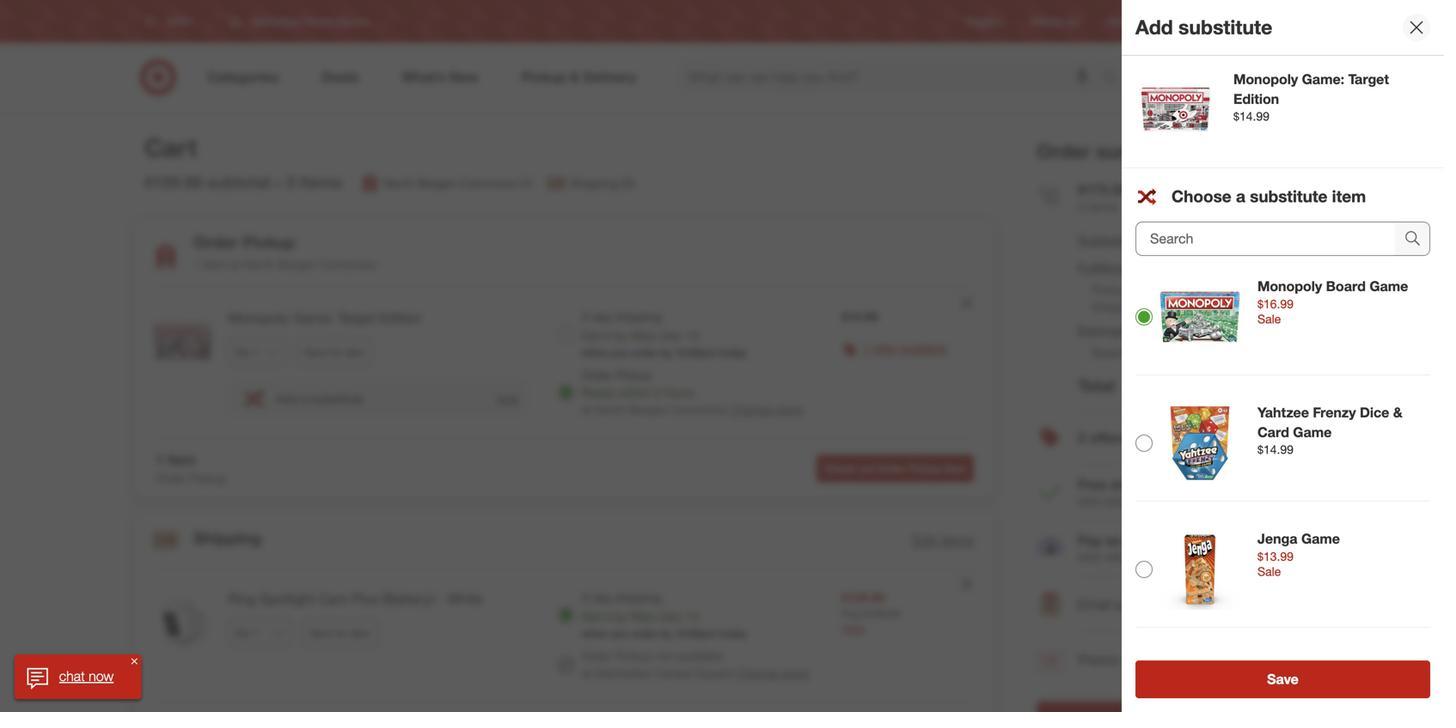 Task type: vqa. For each thing, say whether or not it's contained in the screenshot.


Task type: describe. For each thing, give the bounding box(es) containing it.
out
[[859, 463, 875, 476]]

reg
[[842, 608, 861, 621]]

2-day shipping get it by wed, dec 13 when you order by 12:00pm today for monopoly game: target edition
[[582, 310, 747, 359]]

plus
[[352, 591, 378, 608]]

registry link
[[966, 14, 1004, 29]]

add for the rightmost add button
[[1284, 652, 1310, 669]]

2 inside order pickup ready within 2 hours at north bergen commons change store
[[654, 385, 661, 400]]

message
[[1151, 597, 1206, 614]]

What can we help you find? suggestions appear below search field
[[678, 58, 1107, 96]]

day for ring spotlight cam plus (battery) - white
[[593, 591, 612, 606]]

1 offer available
[[863, 341, 947, 357]]

order for ring spotlight cam plus (battery) - white
[[632, 628, 658, 640]]

at for order pickup 1 item at north bergen commons
[[230, 257, 241, 272]]

order for order pickup ready within 2 hours at north bergen commons change store
[[582, 368, 613, 383]]

north bergen commons (1)
[[384, 176, 533, 191]]

2- for ring spotlight cam plus (battery) - white
[[582, 591, 593, 606]]

ring
[[228, 591, 256, 608]]

find
[[1262, 15, 1281, 28]]

game inside jenga game $13.99 sale
[[1302, 531, 1341, 548]]

chat now button
[[14, 655, 141, 700]]

ring spotlight cam plus (battery) - white image
[[149, 590, 218, 659]]

1 offer available button
[[863, 341, 947, 358]]

subtotal (3 items)
[[1078, 233, 1180, 250]]

email
[[1078, 597, 1112, 614]]

save for later button for target
[[296, 339, 373, 366]]

save for later for target
[[304, 346, 365, 359]]

herald
[[656, 666, 692, 681]]

$169.99
[[864, 608, 901, 621]]

game: for monopoly game: target edition
[[293, 310, 334, 327]]

low
[[1125, 533, 1148, 550]]

add substitute
[[1136, 15, 1273, 39]]

at inside order pickup ready within 2 hours at north bergen commons change store
[[582, 403, 592, 418]]

total
[[1131, 181, 1161, 198]]

chat now
[[59, 669, 114, 685]]

edition for monopoly game: target edition
[[379, 310, 422, 327]]

1 item order pickup
[[156, 452, 226, 486]]

by up hours
[[661, 347, 672, 359]]

dec for ring spotlight cam plus (battery) - white
[[661, 610, 682, 625]]

check out order pickup item button
[[817, 455, 974, 483]]

monopoly game: target edition
[[228, 310, 422, 327]]

save for later button for cam
[[302, 620, 378, 647]]

yahtzee frenzy dice & card game image
[[1160, 403, 1241, 484]]

square
[[695, 666, 734, 681]]

dec for monopoly game: target edition
[[661, 329, 682, 344]]

day for monopoly game: target edition
[[593, 310, 612, 325]]

yahtzee
[[1258, 405, 1310, 421]]

pickup for fulfillment pickup shipping
[[1092, 283, 1128, 298]]

1 for offer
[[863, 341, 870, 357]]

fulfillment
[[1078, 261, 1141, 278]]

based on
[[1092, 345, 1147, 360]]

(exclusions
[[1171, 495, 1230, 510]]

weekly ad
[[1031, 15, 1080, 28]]

find stores
[[1262, 15, 1314, 28]]

jenga game $13.99 sale
[[1258, 531, 1341, 579]]

shipping for shipping (2)
[[571, 176, 618, 191]]

wed, for ring spotlight cam plus (battery) - white
[[631, 610, 657, 625]]

estimated taxes
[[1078, 323, 1177, 340]]

available for 2 offers available
[[1131, 430, 1189, 447]]

order for order pickup not available at manhattan herald square change store
[[582, 649, 613, 664]]

order pickup 1 item at north bergen commons
[[193, 233, 376, 272]]

within
[[619, 385, 651, 400]]

order inside "button"
[[878, 463, 906, 476]]

jenga
[[1258, 531, 1298, 548]]

order pickup not available at manhattan herald square change store
[[582, 649, 810, 681]]

&
[[1394, 405, 1403, 421]]

code
[[1123, 652, 1154, 669]]

$14.99 inside cart item ready to fulfill group
[[842, 310, 878, 325]]

add a substitute
[[276, 391, 364, 407]]

store inside order pickup not available at manhattan herald square change store
[[782, 666, 810, 681]]

offers
[[1090, 430, 1128, 447]]

(2)
[[622, 176, 635, 191]]

board
[[1327, 278, 1366, 295]]

cam
[[319, 591, 348, 608]]

free shipping with $35 orders* (exclusions apply)
[[1078, 477, 1266, 510]]

2 as from the left
[[1152, 533, 1167, 550]]

0 vertical spatial items
[[300, 172, 343, 192]]

Store pickup radio
[[557, 384, 575, 402]]

not
[[656, 649, 673, 664]]

cart item ready to fulfill group containing ring spotlight cam plus (battery) - white
[[135, 569, 995, 703]]

game inside monopoly board game $16.99 sale
[[1370, 278, 1409, 295]]

it for ring spotlight cam plus (battery) - white
[[604, 610, 611, 625]]

a for choose
[[1237, 187, 1246, 206]]

change inside order pickup not available at manhattan herald square change store
[[737, 666, 779, 681]]

shipping for ring spotlight cam plus (battery) - white
[[616, 591, 662, 606]]

bergen inside list
[[418, 176, 457, 191]]

item inside add substitute 'dialog'
[[1333, 187, 1367, 206]]

$129.99 reg $169.99 sale
[[842, 591, 901, 638]]

pickup inside 1 item order pickup
[[190, 471, 226, 486]]

save button
[[1136, 661, 1431, 699]]

monopoly board game image
[[1160, 277, 1241, 358]]

now
[[89, 669, 114, 685]]

item inside 1 item order pickup
[[167, 452, 196, 469]]

orders*
[[1128, 495, 1167, 510]]

commons inside list
[[460, 176, 516, 191]]

dice
[[1360, 405, 1390, 421]]

search
[[1095, 71, 1136, 87]]

find stores link
[[1262, 14, 1314, 29]]

bergen inside order pickup ready within 2 hours at north bergen commons change store
[[629, 403, 668, 418]]

spotlight
[[260, 591, 315, 608]]

pickup inside "button"
[[909, 463, 942, 476]]

manhattan
[[595, 666, 653, 681]]

redcard
[[1108, 15, 1149, 28]]

ready
[[582, 385, 616, 400]]

0 vertical spatial target
[[1176, 15, 1205, 28]]

by up the not
[[661, 628, 672, 640]]

$173.35 for $173.35
[[1253, 377, 1310, 396]]

based
[[1092, 345, 1127, 360]]

apply)
[[1234, 495, 1266, 510]]

hours
[[664, 385, 695, 400]]

$35
[[1106, 495, 1125, 510]]

pickup for order pickup not available at manhattan herald square change store
[[616, 649, 652, 664]]

weekly ad link
[[1031, 14, 1080, 29]]

monopoly for monopoly game: target edition
[[1234, 71, 1299, 88]]

summary
[[1096, 139, 1184, 163]]

0 vertical spatial 3
[[286, 172, 295, 192]]

shipping (2)
[[571, 176, 635, 191]]

game: for monopoly game: target edition $14.99
[[1302, 71, 1345, 88]]

0 horizontal spatial add button
[[496, 391, 520, 408]]

today for monopoly game: target edition
[[719, 347, 747, 359]]

pickup for order pickup 1 item at north bergen commons
[[243, 233, 296, 252]]

weekly
[[1031, 15, 1065, 28]]

gift
[[1127, 597, 1147, 614]]

add for add substitute
[[1136, 15, 1173, 39]]

12:00pm for ring spotlight cam plus (battery) - white
[[675, 628, 716, 640]]

0 vertical spatial substitute
[[1179, 15, 1273, 39]]

cart
[[144, 132, 197, 163]]

card
[[1258, 424, 1290, 441]]

$159.98
[[144, 172, 202, 192]]

promo
[[1078, 652, 1119, 669]]

change store button for at north bergen commons
[[731, 402, 804, 419]]

3 items
[[286, 172, 343, 192]]

ad
[[1067, 15, 1080, 28]]

circle
[[1207, 15, 1234, 28]]

chat
[[59, 669, 85, 685]]

monopoly game: target edition image inside add substitute 'dialog'
[[1136, 70, 1217, 150]]

order summary
[[1037, 139, 1184, 163]]

target circle link
[[1176, 14, 1234, 29]]

bergen inside "order pickup 1 item at north bergen commons"
[[278, 257, 317, 272]]

1 horizontal spatial add button
[[1284, 650, 1310, 672]]

taxes
[[1144, 323, 1177, 340]]

at for order pickup not available at manhattan herald square change store
[[582, 666, 592, 681]]

monopoly game: target edition $14.99
[[1234, 71, 1390, 124]]

search button
[[1095, 58, 1136, 100]]

$13.99
[[1258, 549, 1294, 564]]



Task type: locate. For each thing, give the bounding box(es) containing it.
1 vertical spatial save
[[310, 627, 332, 640]]

commons left (1)
[[460, 176, 516, 191]]

1 vertical spatial get
[[582, 610, 601, 625]]

2 vertical spatial game
[[1302, 531, 1341, 548]]

when up "manhattan" at the bottom left of page
[[582, 628, 608, 640]]

13 up order pickup ready within 2 hours at north bergen commons change store
[[686, 329, 699, 344]]

1 vertical spatial target
[[1349, 71, 1390, 88]]

0 vertical spatial edition
[[1234, 91, 1280, 107]]

3 cart item ready to fulfill group from the top
[[135, 704, 995, 713]]

1 as from the left
[[1106, 533, 1121, 550]]

email a gift message
[[1078, 597, 1206, 614]]

2 left offers
[[1078, 430, 1086, 447]]

sale for $129.99
[[842, 623, 866, 638]]

1 vertical spatial today
[[719, 628, 747, 640]]

pickup for order pickup ready within 2 hours at north bergen commons change store
[[616, 368, 652, 383]]

shipping up within
[[616, 310, 662, 325]]

$14.99 down "card"
[[1258, 443, 1294, 458]]

1 horizontal spatial a
[[1116, 597, 1123, 614]]

edition
[[1234, 91, 1280, 107], [379, 310, 422, 327]]

save for later for cam
[[310, 627, 370, 640]]

0 horizontal spatial a
[[301, 391, 308, 407]]

day up ready
[[593, 310, 612, 325]]

0 vertical spatial 1
[[193, 257, 200, 272]]

monopoly for monopoly board game
[[1258, 278, 1323, 295]]

1 13 from the top
[[686, 329, 699, 344]]

1 vertical spatial wed,
[[631, 610, 657, 625]]

for for target
[[329, 346, 342, 359]]

pickup inside order pickup ready within 2 hours at north bergen commons change store
[[616, 368, 652, 383]]

when up ready
[[582, 347, 608, 359]]

2 vertical spatial shipping
[[616, 591, 662, 606]]

sale down reg
[[842, 623, 866, 638]]

north inside order pickup ready within 2 hours at north bergen commons change store
[[595, 403, 626, 418]]

at down ready
[[582, 403, 592, 418]]

a down monopoly game: target edition
[[301, 391, 308, 407]]

monopoly down find
[[1234, 71, 1299, 88]]

for
[[329, 346, 342, 359], [335, 627, 347, 640]]

pickup inside order pickup not available at manhattan herald square change store
[[616, 649, 652, 664]]

1 get from the top
[[582, 329, 601, 344]]

order inside 1 item order pickup
[[156, 471, 187, 486]]

order for order summary
[[1037, 139, 1091, 163]]

edition for monopoly game: target edition $14.99
[[1234, 91, 1280, 107]]

at inside order pickup not available at manhattan herald square change store
[[582, 666, 592, 681]]

estimated
[[1078, 323, 1140, 340]]

1 horizontal spatial target
[[1176, 15, 1205, 28]]

1 horizontal spatial 1
[[193, 257, 200, 272]]

dec up hours
[[661, 329, 682, 344]]

order
[[1037, 139, 1091, 163], [193, 233, 238, 252], [582, 368, 613, 383], [878, 463, 906, 476], [156, 471, 187, 486], [582, 649, 613, 664]]

north up monopoly game: target edition
[[244, 257, 275, 272]]

0 vertical spatial 12:00pm
[[675, 347, 716, 359]]

add inside 'dialog'
[[1136, 15, 1173, 39]]

substitute
[[1179, 15, 1273, 39], [1250, 187, 1328, 206], [311, 391, 364, 407]]

day
[[593, 310, 612, 325], [593, 591, 612, 606]]

$173.35 total 3 items
[[1078, 181, 1161, 214]]

1 vertical spatial a
[[301, 391, 308, 407]]

2 order from the top
[[632, 628, 658, 640]]

0 horizontal spatial north
[[244, 257, 275, 272]]

2 vertical spatial target
[[338, 310, 376, 327]]

order inside order pickup ready within 2 hours at north bergen commons change store
[[582, 368, 613, 383]]

2 horizontal spatial target
[[1349, 71, 1390, 88]]

shipping
[[571, 176, 618, 191], [1092, 300, 1140, 315], [193, 529, 262, 549]]

2 horizontal spatial commons
[[672, 403, 728, 418]]

2 vertical spatial north
[[595, 403, 626, 418]]

2 horizontal spatial north
[[595, 403, 626, 418]]

by up within
[[614, 329, 627, 344]]

0 vertical spatial order
[[632, 347, 658, 359]]

available inside order pickup not available at manhattan herald square change store
[[676, 649, 723, 664]]

items inside "$173.35 total 3 items"
[[1088, 199, 1118, 214]]

for down cam
[[335, 627, 347, 640]]

it up ready
[[604, 329, 611, 344]]

2 vertical spatial substitute
[[311, 391, 364, 407]]

commons inside order pickup ready within 2 hours at north bergen commons change store
[[672, 403, 728, 418]]

0 horizontal spatial 2
[[654, 385, 661, 400]]

for for cam
[[335, 627, 347, 640]]

north right 3 items
[[384, 176, 414, 191]]

later down plus
[[350, 627, 370, 640]]

sale inside the $129.99 reg $169.99 sale
[[842, 623, 866, 638]]

shipping for monopoly game: target edition
[[616, 310, 662, 325]]

at
[[230, 257, 241, 272], [582, 403, 592, 418], [582, 666, 592, 681]]

order inside "order pickup 1 item at north bergen commons"
[[193, 233, 238, 252]]

0 vertical spatial dec
[[661, 329, 682, 344]]

1 vertical spatial $173.35
[[1253, 377, 1310, 396]]

$173.35 inside "$173.35 total 3 items"
[[1078, 181, 1127, 198]]

edition inside monopoly game: target edition $14.99
[[1234, 91, 1280, 107]]

order for order pickup 1 item at north bergen commons
[[193, 233, 238, 252]]

0 vertical spatial $173.35
[[1078, 181, 1127, 198]]

monopoly game: target edition image
[[1136, 70, 1217, 150], [149, 309, 218, 378]]

1 horizontal spatial items
[[1088, 199, 1118, 214]]

1 2- from the top
[[582, 310, 593, 325]]

(3
[[1134, 234, 1144, 249]]

today up square
[[719, 628, 747, 640]]

north inside "order pickup 1 item at north bergen commons"
[[244, 257, 275, 272]]

save inside save button
[[1268, 672, 1299, 688]]

1 vertical spatial dec
[[661, 610, 682, 625]]

1 vertical spatial store
[[782, 666, 810, 681]]

2-
[[582, 310, 593, 325], [582, 591, 593, 606]]

promo code
[[1078, 652, 1154, 669]]

get for monopoly game: target edition
[[582, 329, 601, 344]]

item inside "button"
[[945, 463, 967, 476]]

sale down jenga at the right bottom of the page
[[1258, 564, 1282, 579]]

1 for item
[[156, 452, 163, 469]]

1 vertical spatial sale
[[1258, 564, 1282, 579]]

1 vertical spatial cart item ready to fulfill group
[[135, 569, 995, 703]]

offer
[[873, 341, 898, 357]]

2 2-day shipping get it by wed, dec 13 when you order by 12:00pm today from the top
[[582, 591, 747, 640]]

2 horizontal spatial available
[[1131, 430, 1189, 447]]

3 inside "$173.35 total 3 items"
[[1078, 199, 1085, 214]]

1 horizontal spatial edition
[[1234, 91, 1280, 107]]

1 vertical spatial bergen
[[278, 257, 317, 272]]

0 horizontal spatial as
[[1106, 533, 1121, 550]]

dec
[[661, 329, 682, 344], [661, 610, 682, 625]]

1 vertical spatial add button
[[1284, 650, 1310, 672]]

game right board
[[1370, 278, 1409, 295]]

-
[[438, 591, 444, 608]]

on
[[1130, 345, 1144, 360]]

1 2-day shipping get it by wed, dec 13 when you order by 12:00pm today from the top
[[582, 310, 747, 359]]

target
[[1176, 15, 1205, 28], [1349, 71, 1390, 88], [338, 310, 376, 327]]

0 vertical spatial monopoly
[[1234, 71, 1299, 88]]

1 vertical spatial monopoly
[[1258, 278, 1323, 295]]

save for game:
[[304, 346, 327, 359]]

0 vertical spatial cart item ready to fulfill group
[[135, 288, 995, 439]]

order inside order pickup not available at manhattan herald square change store
[[582, 649, 613, 664]]

shipping inside free shipping with $35 orders* (exclusions apply)
[[1111, 477, 1167, 494]]

shipping inside fulfillment pickup shipping
[[1092, 300, 1140, 315]]

free
[[1078, 477, 1107, 494]]

available up square
[[676, 649, 723, 664]]

it for monopoly game: target edition
[[604, 329, 611, 344]]

shipping up orders*
[[1111, 477, 1167, 494]]

game: down "order pickup 1 item at north bergen commons"
[[293, 310, 334, 327]]

1 horizontal spatial $173.35
[[1253, 377, 1310, 396]]

save for later down cam
[[310, 627, 370, 640]]

total
[[1078, 376, 1116, 396]]

1 vertical spatial north
[[244, 257, 275, 272]]

items up subtotal at top right
[[1088, 199, 1118, 214]]

1 when from the top
[[582, 347, 608, 359]]

0 horizontal spatial items
[[300, 172, 343, 192]]

get for ring spotlight cam plus (battery) - white
[[582, 610, 601, 625]]

2 vertical spatial commons
[[672, 403, 728, 418]]

3 right subtotal
[[286, 172, 295, 192]]

today up order pickup ready within 2 hours at north bergen commons change store
[[719, 347, 747, 359]]

1 vertical spatial items
[[1088, 199, 1118, 214]]

2 horizontal spatial 1
[[863, 341, 870, 357]]

$173.35 for $173.35 total 3 items
[[1078, 181, 1127, 198]]

check out order pickup item
[[825, 463, 967, 476]]

game down "frenzy"
[[1294, 424, 1332, 441]]

redcard link
[[1108, 14, 1149, 29]]

1 vertical spatial shipping
[[1092, 300, 1140, 315]]

(1)
[[520, 176, 533, 191]]

as up affirm
[[1106, 533, 1121, 550]]

2 horizontal spatial a
[[1237, 187, 1246, 206]]

1 vertical spatial $14.99
[[842, 310, 878, 325]]

order
[[632, 347, 658, 359], [632, 628, 658, 640]]

shipping left "(2)" at the left of page
[[571, 176, 618, 191]]

ring spotlight cam plus (battery) - white
[[228, 591, 483, 608]]

1 vertical spatial later
[[350, 627, 370, 640]]

2 13 from the top
[[686, 610, 699, 625]]

0 vertical spatial save for later button
[[296, 339, 373, 366]]

by up "manhattan" at the bottom left of page
[[614, 610, 627, 625]]

2 vertical spatial monopoly
[[228, 310, 289, 327]]

shipping up ring
[[193, 529, 262, 549]]

✕
[[131, 657, 138, 667]]

add for add button to the left
[[497, 392, 519, 407]]

at inside "order pickup 1 item at north bergen commons"
[[230, 257, 241, 272]]

you for ring spotlight cam plus (battery) - white
[[611, 628, 629, 640]]

save
[[304, 346, 327, 359], [310, 627, 332, 640], [1268, 672, 1299, 688]]

list
[[360, 173, 635, 194]]

check
[[825, 463, 856, 476]]

available right "offer"
[[901, 341, 947, 357]]

2 with from the top
[[1078, 551, 1102, 566]]

store inside order pickup ready within 2 hours at north bergen commons change store
[[776, 403, 804, 418]]

2 vertical spatial at
[[582, 666, 592, 681]]

0 horizontal spatial bergen
[[278, 257, 317, 272]]

1 inside 1 item order pickup
[[156, 452, 163, 469]]

with down free at the bottom right
[[1078, 495, 1102, 510]]

2 when from the top
[[582, 628, 608, 640]]

1 order from the top
[[632, 347, 658, 359]]

ring spotlight cam plus (battery) - white link
[[228, 590, 530, 609]]

monopoly inside cart item ready to fulfill group
[[228, 310, 289, 327]]

chat now dialog
[[14, 655, 141, 700]]

pay as low as $17/mo. with affirm
[[1078, 533, 1222, 566]]

wed, up within
[[631, 329, 657, 344]]

0 vertical spatial today
[[719, 347, 747, 359]]

1 inside button
[[863, 341, 870, 357]]

1 cart item ready to fulfill group from the top
[[135, 288, 995, 439]]

jenga game image
[[1160, 530, 1241, 611]]

(battery)
[[382, 591, 434, 608]]

12:00pm up order pickup ready within 2 hours at north bergen commons change store
[[675, 347, 716, 359]]

stores
[[1284, 15, 1314, 28]]

2 left hours
[[654, 385, 661, 400]]

a right choose
[[1237, 187, 1246, 206]]

12:00pm
[[675, 347, 716, 359], [675, 628, 716, 640]]

0 vertical spatial with
[[1078, 495, 1102, 510]]

later down monopoly game: target edition link
[[345, 346, 365, 359]]

0 vertical spatial change
[[731, 403, 773, 418]]

1 vertical spatial change store button
[[737, 665, 810, 683]]

pickup inside fulfillment pickup shipping
[[1092, 283, 1128, 298]]

target circle
[[1176, 15, 1234, 28]]

item inside "order pickup 1 item at north bergen commons"
[[204, 257, 227, 272]]

items up "order pickup 1 item at north bergen commons"
[[300, 172, 343, 192]]

available
[[901, 341, 947, 357], [1131, 430, 1189, 447], [676, 649, 723, 664]]

0 horizontal spatial 1
[[156, 452, 163, 469]]

with inside pay as low as $17/mo. with affirm
[[1078, 551, 1102, 566]]

2 vertical spatial save
[[1268, 672, 1299, 688]]

save for later
[[304, 346, 365, 359], [310, 627, 370, 640]]

available for 1 offer available
[[901, 341, 947, 357]]

1 horizontal spatial as
[[1152, 533, 1167, 550]]

1 vertical spatial game
[[1294, 424, 1332, 441]]

game: inside cart item ready to fulfill group
[[293, 310, 334, 327]]

commons inside "order pickup 1 item at north bergen commons"
[[320, 257, 376, 272]]

$173.35 up yahtzee
[[1253, 377, 1310, 396]]

target for monopoly game: target edition $14.99
[[1349, 71, 1390, 88]]

2 vertical spatial available
[[676, 649, 723, 664]]

later for target
[[345, 346, 365, 359]]

2
[[654, 385, 661, 400], [1078, 430, 1086, 447]]

white
[[447, 591, 483, 608]]

2 it from the top
[[604, 610, 611, 625]]

monopoly up $16.99
[[1258, 278, 1323, 295]]

yahtzee frenzy dice & card game $14.99
[[1258, 405, 1403, 458]]

sale right monopoly board game image
[[1258, 312, 1282, 327]]

0 horizontal spatial available
[[676, 649, 723, 664]]

$14.99 inside the yahtzee frenzy dice & card game $14.99
[[1258, 443, 1294, 458]]

store
[[776, 403, 804, 418], [782, 666, 810, 681]]

with
[[1078, 495, 1102, 510], [1078, 551, 1102, 566]]

available right offers
[[1131, 430, 1189, 447]]

13 up order pickup not available at manhattan herald square change store
[[686, 610, 699, 625]]

pickup inside "order pickup 1 item at north bergen commons"
[[243, 233, 296, 252]]

wed,
[[631, 329, 657, 344], [631, 610, 657, 625]]

$14.99 up "offer"
[[842, 310, 878, 325]]

2 vertical spatial shipping
[[193, 529, 262, 549]]

$13.37
[[1269, 323, 1310, 340]]

add button
[[496, 391, 520, 408], [1284, 650, 1310, 672]]

1 vertical spatial at
[[582, 403, 592, 418]]

order for monopoly game: target edition
[[632, 347, 658, 359]]

0 vertical spatial north
[[384, 176, 414, 191]]

for down monopoly game: target edition
[[329, 346, 342, 359]]

change inside order pickup ready within 2 hours at north bergen commons change store
[[731, 403, 773, 418]]

13
[[686, 329, 699, 344], [686, 610, 699, 625]]

0 vertical spatial it
[[604, 329, 611, 344]]

2 vertical spatial bergen
[[629, 403, 668, 418]]

2 vertical spatial $14.99
[[1258, 443, 1294, 458]]

today for ring spotlight cam plus (battery) - white
[[719, 628, 747, 640]]

0 vertical spatial sale
[[1258, 312, 1282, 327]]

$129.99
[[842, 591, 885, 606]]

1 dec from the top
[[661, 329, 682, 344]]

substitute for choose a substitute item
[[1250, 187, 1328, 206]]

with down pay
[[1078, 551, 1102, 566]]

3 up subtotal at top right
[[1078, 199, 1085, 214]]

later
[[345, 346, 365, 359], [350, 627, 370, 640]]

$173.35 down order summary
[[1078, 181, 1127, 198]]

save for later button down monopoly game: target edition
[[296, 339, 373, 366]]

2 12:00pm from the top
[[675, 628, 716, 640]]

None radio
[[1136, 435, 1153, 452], [557, 607, 575, 624], [1136, 435, 1153, 452], [557, 607, 575, 624]]

wed, for monopoly game: target edition
[[631, 329, 657, 344]]

at down subtotal
[[230, 257, 241, 272]]

game: inside monopoly game: target edition $14.99
[[1302, 71, 1345, 88]]

day up "manhattan" at the bottom left of page
[[593, 591, 612, 606]]

2 cart item ready to fulfill group from the top
[[135, 569, 995, 703]]

2 get from the top
[[582, 610, 601, 625]]

pay
[[1078, 533, 1102, 550]]

0 vertical spatial game
[[1370, 278, 1409, 295]]

0 vertical spatial save for later
[[304, 346, 365, 359]]

2-day shipping get it by wed, dec 13 when you order by 12:00pm today up hours
[[582, 310, 747, 359]]

1 vertical spatial save for later button
[[302, 620, 378, 647]]

13 for ring spotlight cam plus (battery) - white
[[686, 610, 699, 625]]

$173.35
[[1078, 181, 1127, 198], [1253, 377, 1310, 396]]

order up the not
[[632, 628, 658, 640]]

0 horizontal spatial monopoly game: target edition image
[[149, 309, 218, 378]]

1 wed, from the top
[[631, 329, 657, 344]]

1 vertical spatial 13
[[686, 610, 699, 625]]

cart item ready to fulfill group containing monopoly game: target edition
[[135, 288, 995, 439]]

12:00pm for monopoly game: target edition
[[675, 347, 716, 359]]

$14.99
[[1234, 109, 1270, 124], [842, 310, 878, 325], [1258, 443, 1294, 458]]

1 vertical spatial it
[[604, 610, 611, 625]]

1 inside "order pickup 1 item at north bergen commons"
[[193, 257, 200, 272]]

shipping up the not
[[616, 591, 662, 606]]

monopoly inside monopoly board game $16.99 sale
[[1258, 278, 1323, 295]]

save for spotlight
[[310, 627, 332, 640]]

1
[[193, 257, 200, 272], [863, 341, 870, 357], [156, 452, 163, 469]]

$17/mo.
[[1171, 533, 1222, 550]]

0 vertical spatial 2-
[[582, 310, 593, 325]]

you up "manhattan" at the bottom left of page
[[611, 628, 629, 640]]

by
[[614, 329, 627, 344], [661, 347, 672, 359], [614, 610, 627, 625], [661, 628, 672, 640]]

you up within
[[611, 347, 629, 359]]

sale for jenga
[[1258, 564, 1282, 579]]

target inside monopoly game: target edition $14.99
[[1349, 71, 1390, 88]]

1 vertical spatial monopoly game: target edition image
[[149, 309, 218, 378]]

2- for monopoly game: target edition
[[582, 310, 593, 325]]

get
[[582, 329, 601, 344], [582, 610, 601, 625]]

0 vertical spatial shipping
[[571, 176, 618, 191]]

0 vertical spatial shipping
[[616, 310, 662, 325]]

1 vertical spatial 12:00pm
[[675, 628, 716, 640]]

$14.99 up choose a substitute item on the top right of page
[[1234, 109, 1270, 124]]

13 for monopoly game: target edition
[[686, 329, 699, 344]]

get up "manhattan" at the bottom left of page
[[582, 610, 601, 625]]

not available radio
[[557, 657, 575, 674]]

as right low
[[1152, 533, 1167, 550]]

cart item ready to fulfill group
[[135, 288, 995, 439], [135, 569, 995, 703], [135, 704, 995, 713]]

1 today from the top
[[719, 347, 747, 359]]

0 vertical spatial for
[[329, 346, 342, 359]]

shipping for shipping
[[193, 529, 262, 549]]

target for monopoly game: target edition
[[338, 310, 376, 327]]

affirm image
[[1037, 536, 1065, 564]]

1 vertical spatial edition
[[379, 310, 422, 327]]

0 horizontal spatial $173.35
[[1078, 181, 1127, 198]]

None radio
[[1136, 309, 1153, 326], [557, 326, 575, 343], [1136, 562, 1153, 579], [1136, 309, 1153, 326], [557, 326, 575, 343], [1136, 562, 1153, 579]]

commons
[[460, 176, 516, 191], [320, 257, 376, 272], [672, 403, 728, 418]]

a left gift
[[1116, 597, 1123, 614]]

2-day shipping get it by wed, dec 13 when you order by 12:00pm today up the not
[[582, 591, 747, 640]]

2 offers available button
[[1037, 412, 1310, 467]]

you for monopoly game: target edition
[[611, 347, 629, 359]]

1 day from the top
[[593, 310, 612, 325]]

with inside free shipping with $35 orders* (exclusions apply)
[[1078, 495, 1102, 510]]

12:00pm up order pickup not available at manhattan herald square change store
[[675, 628, 716, 640]]

monopoly inside monopoly game: target edition $14.99
[[1234, 71, 1299, 88]]

shipping
[[616, 310, 662, 325], [1111, 477, 1167, 494], [616, 591, 662, 606]]

1 vertical spatial for
[[335, 627, 347, 640]]

2 today from the top
[[719, 628, 747, 640]]

2 horizontal spatial shipping
[[1092, 300, 1140, 315]]

a inside 'dialog'
[[1237, 187, 1246, 206]]

a inside group
[[301, 391, 308, 407]]

2 2- from the top
[[582, 591, 593, 606]]

edition inside cart item ready to fulfill group
[[379, 310, 422, 327]]

2 dec from the top
[[661, 610, 682, 625]]

$14.99 inside monopoly game: target edition $14.99
[[1234, 109, 1270, 124]]

✕ button
[[128, 655, 141, 669]]

order up within
[[632, 347, 658, 359]]

at right not available option
[[582, 666, 592, 681]]

affirm image
[[1039, 539, 1062, 556]]

2 inside button
[[1078, 430, 1086, 447]]

1 vertical spatial day
[[593, 591, 612, 606]]

add substitute dialog
[[1122, 0, 1445, 713]]

2 wed, from the top
[[631, 610, 657, 625]]

affirm
[[1106, 551, 1137, 566]]

commons up monopoly game: target edition
[[320, 257, 376, 272]]

order pickup ready within 2 hours at north bergen commons change store
[[582, 368, 804, 418]]

north inside list
[[384, 176, 414, 191]]

substitute for add a substitute
[[311, 391, 364, 407]]

sale inside jenga game $13.99 sale
[[1258, 564, 1282, 579]]

later for cam
[[350, 627, 370, 640]]

pickup
[[243, 233, 296, 252], [1092, 283, 1128, 298], [616, 368, 652, 383], [909, 463, 942, 476], [190, 471, 226, 486], [616, 649, 652, 664]]

1 12:00pm from the top
[[675, 347, 716, 359]]

monopoly down "order pickup 1 item at north bergen commons"
[[228, 310, 289, 327]]

target inside cart item ready to fulfill group
[[338, 310, 376, 327]]

add for add a substitute
[[276, 391, 298, 407]]

north down ready
[[595, 403, 626, 418]]

save for later button down cam
[[302, 620, 378, 647]]

2 horizontal spatial bergen
[[629, 403, 668, 418]]

when for monopoly game: target edition
[[582, 347, 608, 359]]

a for add
[[301, 391, 308, 407]]

items)
[[1147, 234, 1180, 249]]

0 vertical spatial at
[[230, 257, 241, 272]]

game: down stores
[[1302, 71, 1345, 88]]

2 you from the top
[[611, 628, 629, 640]]

2 day from the top
[[593, 591, 612, 606]]

commons down hours
[[672, 403, 728, 418]]

shipping inside list
[[571, 176, 618, 191]]

wed, up the not
[[631, 610, 657, 625]]

1 vertical spatial you
[[611, 628, 629, 640]]

when for ring spotlight cam plus (battery) - white
[[582, 628, 608, 640]]

1 vertical spatial 1
[[863, 341, 870, 357]]

game right jenga at the right bottom of the page
[[1302, 531, 1341, 548]]

dec up the not
[[661, 610, 682, 625]]

Search search field
[[1137, 223, 1396, 255]]

0 vertical spatial available
[[901, 341, 947, 357]]

shipping up estimated
[[1092, 300, 1140, 315]]

change store button for at manhattan herald square
[[737, 665, 810, 683]]

save for later down monopoly game: target edition
[[304, 346, 365, 359]]

1 horizontal spatial 3
[[1078, 199, 1085, 214]]

2-day shipping get it by wed, dec 13 when you order by 12:00pm today
[[582, 310, 747, 359], [582, 591, 747, 640]]

1 it from the top
[[604, 329, 611, 344]]

game:
[[1302, 71, 1345, 88], [293, 310, 334, 327]]

monopoly board game $16.99 sale
[[1258, 278, 1409, 327]]

a for email
[[1116, 597, 1123, 614]]

get up ready
[[582, 329, 601, 344]]

list containing north bergen commons (1)
[[360, 173, 635, 194]]

today
[[719, 347, 747, 359], [719, 628, 747, 640]]

2-day shipping get it by wed, dec 13 when you order by 12:00pm today for ring spotlight cam plus (battery) - white
[[582, 591, 747, 640]]

sale inside monopoly board game $16.99 sale
[[1258, 312, 1282, 327]]

1 horizontal spatial 2
[[1078, 430, 1086, 447]]

north
[[384, 176, 414, 191], [244, 257, 275, 272], [595, 403, 626, 418]]

game inside the yahtzee frenzy dice & card game $14.99
[[1294, 424, 1332, 441]]

2 vertical spatial cart item ready to fulfill group
[[135, 704, 995, 713]]

1 you from the top
[[611, 347, 629, 359]]

it up "manhattan" at the bottom left of page
[[604, 610, 611, 625]]

0 horizontal spatial game:
[[293, 310, 334, 327]]

1 with from the top
[[1078, 495, 1102, 510]]

subtotal
[[207, 172, 271, 192]]

0 vertical spatial commons
[[460, 176, 516, 191]]



